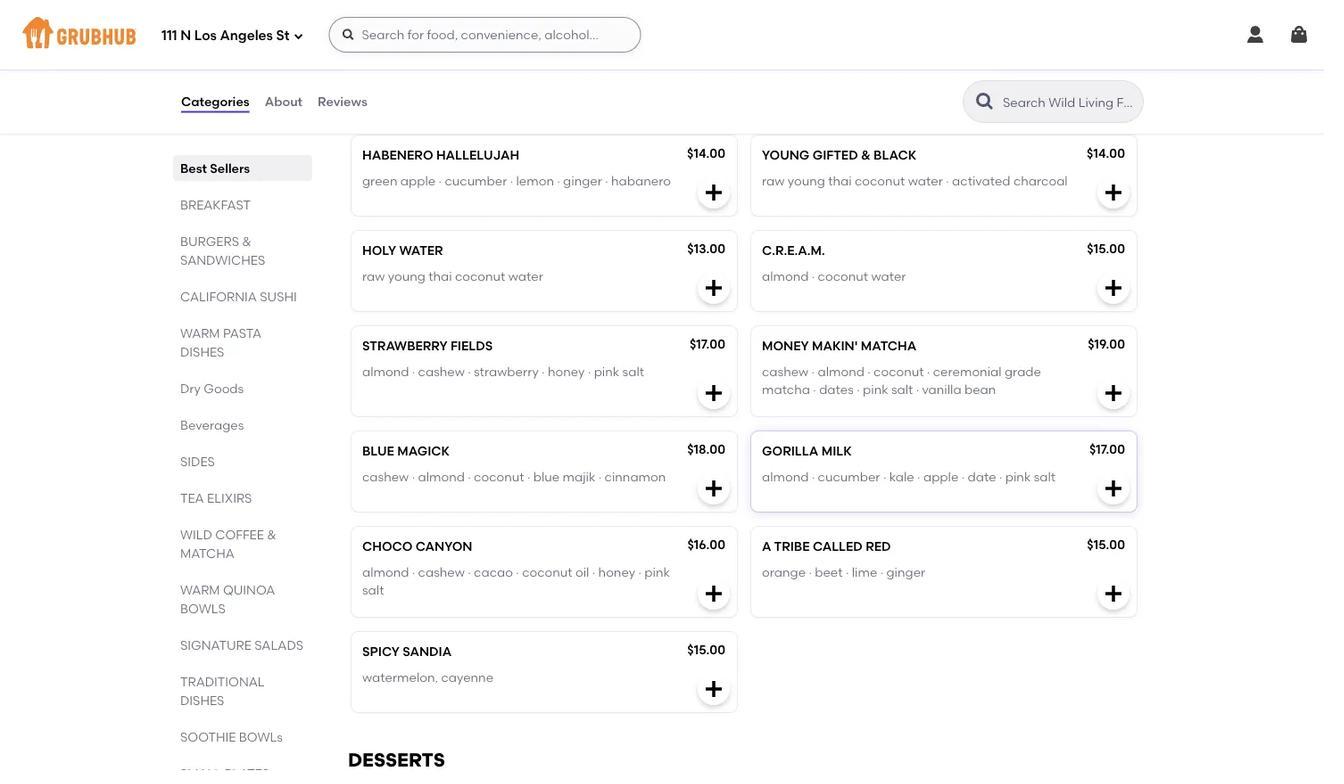 Task type: locate. For each thing, give the bounding box(es) containing it.
pink inside "cashew · almond · coconut · ceremonial grade matcha ·  dates · pink salt · vanilla bean"
[[863, 383, 888, 398]]

cashew · almond · coconut · blue majik · cinnamon
[[362, 470, 666, 485]]

0 vertical spatial green
[[433, 78, 468, 93]]

0 horizontal spatial raw
[[362, 269, 385, 284]]

soothie bowls
[[180, 730, 283, 745]]

bowls
[[180, 601, 226, 617]]

almond down c.r.e.a.m.
[[762, 269, 809, 284]]

1 horizontal spatial honey
[[598, 565, 635, 580]]

1 vertical spatial lime
[[852, 565, 877, 580]]

0 vertical spatial lime
[[993, 78, 1019, 93]]

1 warm from the top
[[180, 326, 220, 341]]

ceremonial
[[933, 365, 1002, 380]]

1 vertical spatial dishes
[[180, 693, 224, 708]]

young
[[762, 148, 810, 163]]

cucumber down milk
[[818, 470, 880, 485]]

money makin' matcha
[[762, 339, 917, 354]]

watermelon, cayenne
[[362, 670, 493, 686]]

pink inside almond · cashew · cacao · coconut oil · honey · pink salt
[[644, 565, 670, 580]]

coconut inside "cashew · almond · coconut · ceremonial grade matcha ·  dates · pink salt · vanilla bean"
[[874, 365, 924, 380]]

matcha
[[861, 339, 917, 354], [180, 546, 235, 561]]

warm quinoa bowls
[[180, 583, 275, 617]]

orange
[[762, 565, 806, 580]]

california
[[180, 289, 257, 304]]

0 vertical spatial ginger
[[563, 174, 602, 189]]

warm quinoa bowls tab
[[180, 581, 305, 618]]

cucumber down tonantzin
[[832, 78, 894, 93]]

grade
[[1005, 365, 1041, 380]]

2 horizontal spatial water
[[908, 174, 943, 189]]

red
[[515, 78, 536, 93]]

cashew inside almond · cashew · cacao · coconut oil · honey · pink salt
[[418, 565, 465, 580]]

svg image for almond · cucumber · kale · apple · date · pink salt
[[1103, 479, 1124, 500]]

0 horizontal spatial lime
[[852, 565, 877, 580]]

young down holy water
[[388, 269, 425, 284]]

1 vertical spatial raw
[[362, 269, 385, 284]]

·
[[427, 78, 430, 93], [509, 78, 512, 93], [598, 78, 601, 93], [826, 78, 829, 93], [897, 78, 900, 93], [941, 78, 944, 93], [987, 78, 990, 93], [1022, 78, 1025, 93], [439, 174, 442, 189], [510, 174, 513, 189], [557, 174, 560, 189], [605, 174, 608, 189], [946, 174, 949, 189], [812, 269, 815, 284], [412, 365, 415, 380], [468, 365, 471, 380], [542, 365, 545, 380], [588, 365, 591, 380], [812, 365, 815, 380], [868, 365, 871, 380], [927, 365, 930, 380], [813, 383, 816, 398], [857, 383, 860, 398], [916, 383, 919, 398], [412, 470, 415, 485], [468, 470, 471, 485], [527, 470, 530, 485], [598, 470, 602, 485], [812, 470, 815, 485], [883, 470, 886, 485], [917, 470, 920, 485], [962, 470, 965, 485], [999, 470, 1002, 485], [412, 565, 415, 580], [468, 565, 471, 580], [516, 565, 519, 580], [592, 565, 595, 580], [638, 565, 641, 580], [809, 565, 812, 580], [846, 565, 849, 580], [880, 565, 883, 580]]

money
[[762, 339, 809, 354]]

elixirs
[[207, 491, 252, 506]]

0 vertical spatial dishes
[[180, 344, 224, 360]]

pineapple · green apple · red cabbage · parsley
[[362, 78, 648, 93]]

1 vertical spatial &
[[242, 234, 252, 249]]

& left black
[[861, 148, 871, 163]]

1 vertical spatial matcha
[[180, 546, 235, 561]]

raw down young
[[762, 174, 785, 189]]

water for holy water
[[508, 269, 543, 284]]

1 vertical spatial thai
[[428, 269, 452, 284]]

warm inside warm pasta dishes
[[180, 326, 220, 341]]

c.r.e.a.m.
[[762, 244, 825, 259]]

almond
[[762, 269, 809, 284], [362, 365, 409, 380], [818, 365, 865, 380], [418, 470, 465, 485], [762, 470, 809, 485], [362, 565, 409, 580]]

0 horizontal spatial $17.00
[[690, 337, 725, 353]]

almond down the gorilla on the right
[[762, 470, 809, 485]]

apple left red
[[471, 78, 506, 93]]

warm down california
[[180, 326, 220, 341]]

lime left mint
[[993, 78, 1019, 93]]

apple down habenero
[[401, 174, 436, 189]]

raw down holy
[[362, 269, 385, 284]]

svg image for almond · coconut water
[[1103, 278, 1124, 300]]

coconut left oil
[[522, 565, 572, 580]]

0 vertical spatial warm
[[180, 326, 220, 341]]

raw young thai coconut water · activated charcoal
[[762, 174, 1068, 189]]

&
[[861, 148, 871, 163], [242, 234, 252, 249], [267, 527, 276, 542]]

cucumber for $14.00
[[832, 78, 894, 93]]

n
[[180, 28, 191, 44]]

$17.00
[[690, 337, 725, 353], [1089, 443, 1125, 458]]

svg image
[[1245, 24, 1266, 46], [1103, 87, 1124, 109], [1103, 383, 1124, 405], [1103, 479, 1124, 500], [703, 584, 725, 605], [1103, 584, 1124, 605]]

0 vertical spatial young
[[788, 174, 825, 189]]

charcoal
[[1014, 174, 1068, 189]]

almond · cucumber · kale · apple · date · pink salt
[[762, 470, 1056, 485]]

1 vertical spatial cucumber
[[445, 174, 507, 189]]

green down habenero
[[362, 174, 398, 189]]

kale
[[889, 470, 914, 485]]

gorilla milk
[[762, 444, 852, 460]]

svg image for watermelon, cayenne
[[703, 679, 725, 701]]

about button
[[264, 70, 303, 134]]

$13.00
[[687, 242, 725, 257]]

0 vertical spatial cucumber
[[832, 78, 894, 93]]

1 horizontal spatial &
[[267, 527, 276, 542]]

cashew up matcha
[[762, 365, 809, 380]]

sushi
[[260, 289, 297, 304]]

1 dishes from the top
[[180, 344, 224, 360]]

fields
[[451, 339, 493, 354]]

svg image for cashew · almond · coconut · blue majik · cinnamon
[[703, 479, 725, 500]]

strawberry
[[362, 339, 448, 354]]

coffee
[[215, 527, 264, 542]]

2 horizontal spatial &
[[861, 148, 871, 163]]

black
[[874, 148, 916, 163]]

raw for raw young thai coconut water · activated charcoal
[[762, 174, 785, 189]]

1 horizontal spatial thai
[[828, 174, 852, 189]]

0 horizontal spatial young
[[388, 269, 425, 284]]

almond up dates
[[818, 365, 865, 380]]

lime
[[993, 78, 1019, 93], [852, 565, 877, 580]]

1 horizontal spatial $17.00
[[1089, 443, 1125, 458]]

choco
[[362, 540, 413, 555]]

young for water
[[388, 269, 425, 284]]

1 vertical spatial young
[[388, 269, 425, 284]]

svg image for raw young thai coconut water
[[703, 278, 725, 300]]

ginger
[[563, 174, 602, 189], [886, 565, 925, 580]]

warm up bowls
[[180, 583, 220, 598]]

matcha down wild
[[180, 546, 235, 561]]

strawberry fields
[[362, 339, 493, 354]]

raw
[[762, 174, 785, 189], [362, 269, 385, 284]]

green down rain
[[433, 78, 468, 93]]

cucumber down hallelujah
[[445, 174, 507, 189]]

1 horizontal spatial ginger
[[886, 565, 925, 580]]

almond down the magick on the bottom left
[[418, 470, 465, 485]]

& right coffee
[[267, 527, 276, 542]]

1 horizontal spatial matcha
[[861, 339, 917, 354]]

salt inside almond · cashew · cacao · coconut oil · honey · pink salt
[[362, 583, 384, 598]]

almond for choco canyon
[[362, 565, 409, 580]]

svg image for almond · cashew · strawberry · honey · pink salt
[[703, 383, 725, 405]]

st
[[276, 28, 290, 44]]

& up sandwiches
[[242, 234, 252, 249]]

cabbage
[[539, 78, 595, 93]]

svg image for almond · cashew · cacao · coconut oil · honey · pink salt
[[703, 584, 725, 605]]

2 dishes from the top
[[180, 693, 224, 708]]

quinoa
[[223, 583, 275, 598]]

1 horizontal spatial raw
[[762, 174, 785, 189]]

0 horizontal spatial matcha
[[180, 546, 235, 561]]

warm inside warm quinoa bowls
[[180, 583, 220, 598]]

tab
[[180, 765, 305, 772]]

honey right strawberry
[[548, 365, 585, 380]]

1 vertical spatial honey
[[598, 565, 635, 580]]

1 vertical spatial green
[[362, 174, 398, 189]]

thai for gifted
[[828, 174, 852, 189]]

0 vertical spatial raw
[[762, 174, 785, 189]]

1 vertical spatial warm
[[180, 583, 220, 598]]

wild
[[180, 527, 212, 542]]

gorilla
[[762, 444, 819, 460]]

cucumber
[[832, 78, 894, 93], [445, 174, 507, 189], [818, 470, 880, 485]]

canyon
[[416, 540, 472, 555]]

1 vertical spatial $17.00
[[1089, 443, 1125, 458]]

2 vertical spatial &
[[267, 527, 276, 542]]

matcha
[[762, 383, 810, 398]]

warm for warm pasta dishes
[[180, 326, 220, 341]]

svg image for grapefruit · cucumber · apple · celery · lime · mint
[[1103, 87, 1124, 109]]

ginger down red
[[886, 565, 925, 580]]

coconut up vanilla
[[874, 365, 924, 380]]

hallelujah
[[436, 148, 519, 163]]

ginger right lemon
[[563, 174, 602, 189]]

signature salads
[[180, 638, 303, 653]]

lime down red
[[852, 565, 877, 580]]

0 vertical spatial thai
[[828, 174, 852, 189]]

about
[[265, 94, 303, 109]]

svg image
[[1288, 24, 1310, 46], [341, 28, 356, 42], [293, 31, 304, 41], [703, 183, 725, 204], [1103, 183, 1124, 204], [703, 278, 725, 300], [1103, 278, 1124, 300], [703, 383, 725, 405], [703, 479, 725, 500], [703, 679, 725, 701]]

0 horizontal spatial green
[[362, 174, 398, 189]]

dry goods
[[180, 381, 244, 396]]

parsley
[[604, 78, 648, 93]]

0 vertical spatial $17.00
[[690, 337, 725, 353]]

almond inside almond · cashew · cacao · coconut oil · honey · pink salt
[[362, 565, 409, 580]]

cashew
[[418, 365, 465, 380], [762, 365, 809, 380], [362, 470, 409, 485], [418, 565, 465, 580]]

tribe
[[774, 540, 810, 555]]

1 horizontal spatial lime
[[993, 78, 1019, 93]]

2 vertical spatial cucumber
[[818, 470, 880, 485]]

a tribe called red
[[762, 540, 891, 555]]

soothie
[[180, 730, 236, 745]]

salt
[[622, 365, 644, 380], [891, 383, 913, 398], [1034, 470, 1056, 485], [362, 583, 384, 598]]

thai
[[828, 174, 852, 189], [428, 269, 452, 284]]

tonantzin
[[762, 53, 838, 68]]

0 horizontal spatial thai
[[428, 269, 452, 284]]

0 vertical spatial honey
[[548, 365, 585, 380]]

dishes
[[180, 344, 224, 360], [180, 693, 224, 708]]

$14.00 for young gifted & black
[[687, 147, 725, 162]]

almond down strawberry
[[362, 365, 409, 380]]

warm for warm quinoa bowls
[[180, 583, 220, 598]]

raw young thai coconut water
[[362, 269, 543, 284]]

matcha up "cashew · almond · coconut · ceremonial grade matcha ·  dates · pink salt · vanilla bean"
[[861, 339, 917, 354]]

thai down "young gifted & black"
[[828, 174, 852, 189]]

water
[[908, 174, 943, 189], [508, 269, 543, 284], [871, 269, 906, 284]]

sandwiches
[[180, 253, 265, 268]]

sides
[[180, 454, 215, 469]]

111 n los angeles st
[[161, 28, 290, 44]]

0 horizontal spatial &
[[242, 234, 252, 249]]

wild coffee & matcha tab
[[180, 526, 305, 563]]

purple
[[362, 53, 411, 68]]

bowls
[[239, 730, 283, 745]]

gifted
[[813, 148, 858, 163]]

cashew down 'canyon'
[[418, 565, 465, 580]]

honey right oil
[[598, 565, 635, 580]]

young down young
[[788, 174, 825, 189]]

1 horizontal spatial young
[[788, 174, 825, 189]]

traditional dishes tab
[[180, 673, 305, 710]]

0 horizontal spatial water
[[508, 269, 543, 284]]

2 warm from the top
[[180, 583, 220, 598]]

categories button
[[180, 70, 250, 134]]

dishes up the dry goods
[[180, 344, 224, 360]]

$15.00 for watermelon, cayenne
[[687, 643, 725, 659]]

dishes down traditional
[[180, 693, 224, 708]]

apple left celery
[[903, 78, 938, 93]]

& inside the wild coffee & matcha
[[267, 527, 276, 542]]

0 horizontal spatial honey
[[548, 365, 585, 380]]

& inside burgers & sandwiches
[[242, 234, 252, 249]]

1 vertical spatial ginger
[[886, 565, 925, 580]]

$14.00
[[687, 51, 725, 66], [687, 147, 725, 162], [1087, 147, 1125, 162]]

sides tab
[[180, 452, 305, 471]]

green apple · cucumber · lemon · ginger · habanero
[[362, 174, 671, 189]]

0 vertical spatial &
[[861, 148, 871, 163]]

honey
[[548, 365, 585, 380], [598, 565, 635, 580]]

thai down water
[[428, 269, 452, 284]]

Search Wild Living Foods search field
[[1001, 94, 1138, 111]]

almond down choco
[[362, 565, 409, 580]]



Task type: vqa. For each thing, say whether or not it's contained in the screenshot.
the honey to the right
yes



Task type: describe. For each thing, give the bounding box(es) containing it.
almond · coconut water
[[762, 269, 906, 284]]

best
[[180, 161, 207, 176]]

purple rain
[[362, 53, 446, 68]]

dry
[[180, 381, 201, 396]]

signature
[[180, 638, 251, 653]]

watermelon,
[[362, 670, 438, 686]]

cucumber for $18.00
[[818, 470, 880, 485]]

choco canyon
[[362, 540, 472, 555]]

best sellers tab
[[180, 159, 305, 178]]

svg image inside main navigation navigation
[[1245, 24, 1266, 46]]

goods
[[204, 381, 244, 396]]

sellers
[[210, 161, 250, 176]]

best sellers
[[180, 161, 250, 176]]

water for young gifted & black
[[908, 174, 943, 189]]

warm pasta dishes tab
[[180, 324, 305, 361]]

blue
[[533, 470, 560, 485]]

magick
[[397, 444, 450, 460]]

main navigation navigation
[[0, 0, 1324, 70]]

holy
[[362, 244, 396, 259]]

1 horizontal spatial green
[[433, 78, 468, 93]]

svg image for green apple · cucumber · lemon · ginger · habanero
[[703, 183, 725, 204]]

svg image for orange · beet · lime · ginger
[[1103, 584, 1124, 605]]

almond inside "cashew · almond · coconut · ceremonial grade matcha ·  dates · pink salt · vanilla bean"
[[818, 365, 865, 380]]

young for gifted
[[788, 174, 825, 189]]

coconut inside almond · cashew · cacao · coconut oil · honey · pink salt
[[522, 565, 572, 580]]

tea elixirs
[[180, 491, 252, 506]]

california sushi tab
[[180, 287, 305, 306]]

majik
[[563, 470, 595, 485]]

spicy
[[362, 645, 400, 660]]

almond for gorilla milk
[[762, 470, 809, 485]]

tea
[[180, 491, 204, 506]]

$15.00 for grapefruit · cucumber · apple · celery · lime · mint
[[1087, 51, 1125, 66]]

0 vertical spatial matcha
[[861, 339, 917, 354]]

& for coffee
[[267, 527, 276, 542]]

coconut up fields
[[455, 269, 505, 284]]

svg image for cashew · almond · coconut · ceremonial grade matcha ·  dates · pink salt · vanilla bean
[[1103, 383, 1124, 405]]

0 horizontal spatial ginger
[[563, 174, 602, 189]]

beverages tab
[[180, 416, 305, 435]]

habenero hallelujah
[[362, 148, 519, 163]]

Search for food, convenience, alcohol... search field
[[329, 17, 641, 53]]

$15.00 for almond · coconut water
[[1087, 242, 1125, 257]]

pineapple
[[362, 78, 424, 93]]

reviews
[[318, 94, 367, 109]]

habenero
[[362, 148, 433, 163]]

a
[[762, 540, 771, 555]]

sandia
[[403, 645, 452, 660]]

milk
[[821, 444, 852, 460]]

coconut down c.r.e.a.m.
[[818, 269, 868, 284]]

blue magick
[[362, 444, 450, 460]]

categories
[[181, 94, 250, 109]]

cashew down blue
[[362, 470, 409, 485]]

breakfast tab
[[180, 195, 305, 214]]

dry goods tab
[[180, 379, 305, 398]]

1 horizontal spatial water
[[871, 269, 906, 284]]

almond · cashew · strawberry · honey · pink salt
[[362, 365, 644, 380]]

bean
[[965, 383, 996, 398]]

apple right kale
[[923, 470, 959, 485]]

coconut left blue
[[474, 470, 524, 485]]

young gifted & black
[[762, 148, 916, 163]]

traditional dishes
[[180, 675, 265, 708]]

thai for water
[[428, 269, 452, 284]]

almond for strawberry fields
[[362, 365, 409, 380]]

called
[[813, 540, 863, 555]]

vanilla
[[922, 383, 962, 398]]

$16.00
[[687, 538, 725, 553]]

blue
[[362, 444, 394, 460]]

reviews button
[[317, 70, 368, 134]]

traditional
[[180, 675, 265, 690]]

coconut down black
[[855, 174, 905, 189]]

matcha inside the wild coffee & matcha
[[180, 546, 235, 561]]

lemon
[[516, 174, 554, 189]]

burgers
[[180, 234, 239, 249]]

burgers & sandwiches
[[180, 234, 265, 268]]

cayenne
[[441, 670, 493, 686]]

signature salads tab
[[180, 636, 305, 655]]

search icon image
[[974, 91, 996, 112]]

tea elixirs tab
[[180, 489, 305, 508]]

raw for raw young thai coconut water
[[362, 269, 385, 284]]

salt inside "cashew · almond · coconut · ceremonial grade matcha ·  dates · pink salt · vanilla bean"
[[891, 383, 913, 398]]

cashew down strawberry fields
[[418, 365, 465, 380]]

warm pasta dishes
[[180, 326, 262, 360]]

orange · beet · lime · ginger
[[762, 565, 925, 580]]

water
[[399, 244, 443, 259]]

habanero
[[611, 174, 671, 189]]

$15.00 for orange · beet · lime · ginger
[[1087, 538, 1125, 553]]

pasta
[[223, 326, 262, 341]]

salads
[[254, 638, 303, 653]]

svg image for raw young thai coconut water · activated charcoal
[[1103, 183, 1124, 204]]

wild coffee & matcha
[[180, 527, 276, 561]]

activated
[[952, 174, 1011, 189]]

dishes inside warm pasta dishes
[[180, 344, 224, 360]]

beet
[[815, 565, 843, 580]]

& for gifted
[[861, 148, 871, 163]]

cashew inside "cashew · almond · coconut · ceremonial grade matcha ·  dates · pink salt · vanilla bean"
[[762, 365, 809, 380]]

strawberry
[[474, 365, 539, 380]]

honey inside almond · cashew · cacao · coconut oil · honey · pink salt
[[598, 565, 635, 580]]

dishes inside traditional dishes
[[180, 693, 224, 708]]

spicy sandia
[[362, 645, 452, 660]]

grapefruit
[[762, 78, 823, 93]]

cashew · almond · coconut · ceremonial grade matcha ·  dates · pink salt · vanilla bean
[[762, 365, 1041, 398]]

celery
[[947, 78, 984, 93]]

angeles
[[220, 28, 273, 44]]

makin'
[[812, 339, 858, 354]]

red
[[866, 540, 891, 555]]

soothie bowls tab
[[180, 728, 305, 747]]

burgers & sandwiches tab
[[180, 232, 305, 269]]

cinnamon
[[605, 470, 666, 485]]

california sushi
[[180, 289, 297, 304]]

almond for c.r.e.a.m.
[[762, 269, 809, 284]]

$17.00 for almond · cucumber · kale · apple · date · pink salt
[[1089, 443, 1125, 458]]

rain
[[414, 53, 446, 68]]

$17.00 for almond · cashew · strawberry · honey · pink salt
[[690, 337, 725, 353]]

$19.00
[[1088, 337, 1125, 353]]

$14.00 for tonantzin
[[687, 51, 725, 66]]



